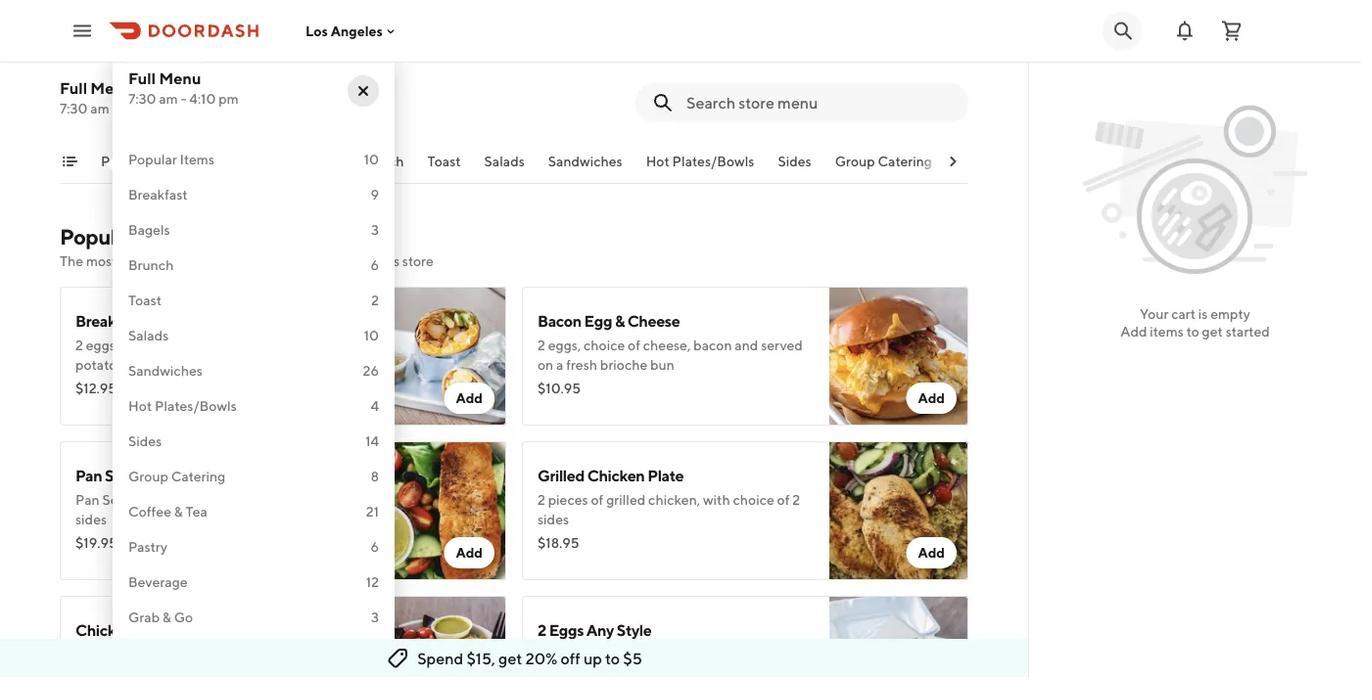 Task type: locate. For each thing, give the bounding box(es) containing it.
0 horizontal spatial sides
[[128, 433, 162, 449]]

spend
[[417, 650, 463, 668]]

0 vertical spatial catering
[[878, 153, 932, 169]]

grab & go
[[128, 610, 193, 626]]

2 cheese, from the left
[[643, 337, 691, 354]]

0 vertical spatial salads
[[484, 153, 525, 169]]

avocado,
[[137, 357, 193, 373]]

brunch down bagels
[[128, 257, 174, 273]]

open menu image
[[71, 19, 94, 43]]

cheese, inside bacon egg & cheese 2 eggs, choice of cheese, bacon and served on a fresh brioche bun $10.95
[[643, 337, 691, 354]]

1 horizontal spatial sides
[[778, 153, 811, 169]]

items inside popular items the most commonly ordered items and dishes from this store
[[138, 224, 191, 250]]

toast up burrito
[[128, 292, 162, 308]]

7:30 up popular items button
[[128, 91, 156, 107]]

toast
[[538, 666, 569, 679]]

2 eggs any style image
[[829, 596, 968, 679]]

items down your
[[1150, 324, 1184, 340]]

provisions
[[163, 645, 226, 661]]

full
[[128, 69, 156, 88], [60, 79, 87, 97]]

& inside bacon egg & cheese 2 eggs, choice of cheese, bacon and served on a fresh brioche bun $10.95
[[615, 312, 625, 330]]

choice for plate
[[266, 492, 308, 508]]

cheese,
[[176, 337, 223, 354], [643, 337, 691, 354]]

and
[[276, 253, 300, 269], [735, 337, 758, 354], [780, 647, 804, 663]]

0 horizontal spatial chicken
[[75, 621, 133, 640]]

fresh inside breakfast burrito 2 eggs, cheddar cheese, homestyle potatoes, avocado, sauteed onions & peppers, fresh spicy salsa
[[132, 377, 163, 393]]

spend $15, get 20% off up to $5
[[417, 650, 642, 668]]

sides for pan seared salmon plate
[[75, 512, 107, 528]]

cheese, inside breakfast burrito 2 eggs, cheddar cheese, homestyle potatoes, avocado, sauteed onions & peppers, fresh spicy salsa
[[176, 337, 223, 354]]

choice inside the 2 eggs any style 2 eggs your style, with choice of 2 sides and toast
[[676, 647, 718, 663]]

group up pastry
[[128, 469, 168, 485]]

with right chicken,
[[703, 492, 730, 508]]

pm up popular items button
[[150, 100, 170, 117]]

grilled chicken plate 2 pieces of grilled chicken, with choice of 2 sides $18.95
[[538, 467, 800, 551]]

1 horizontal spatial toast
[[427, 153, 461, 169]]

group catering left "scroll menu navigation right" icon
[[835, 153, 932, 169]]

sides button
[[778, 152, 811, 183]]

2
[[371, 292, 379, 308], [75, 337, 83, 354], [538, 337, 545, 354], [326, 492, 333, 508], [538, 492, 545, 508], [792, 492, 800, 508], [538, 621, 546, 640], [538, 647, 545, 663], [736, 647, 743, 663]]

chicken
[[587, 467, 645, 485], [75, 621, 133, 640]]

1 horizontal spatial and
[[735, 337, 758, 354]]

1 vertical spatial to
[[605, 650, 620, 668]]

& right "scroll menu navigation right" icon
[[1001, 153, 1010, 169]]

get right $15,
[[499, 650, 522, 668]]

1 6 from the top
[[371, 257, 379, 273]]

coffee
[[956, 153, 999, 169], [128, 504, 171, 520]]

1 vertical spatial fresh
[[132, 377, 163, 393]]

1 horizontal spatial get
[[1202, 324, 1223, 340]]

toast left salads button
[[427, 153, 461, 169]]

popular right show menu categories image
[[101, 153, 150, 169]]

0 vertical spatial items
[[240, 253, 274, 269]]

4
[[371, 398, 379, 414], [371, 645, 379, 661]]

add inside the your cart is empty add items to get started
[[1120, 324, 1147, 340]]

4 for daily provisions
[[371, 645, 379, 661]]

6 up 12 at the left bottom of the page
[[371, 539, 379, 555]]

full up popular items button
[[128, 69, 156, 88]]

2 vertical spatial and
[[780, 647, 804, 663]]

to for items
[[1186, 324, 1199, 340]]

fresh
[[566, 357, 597, 373], [132, 377, 163, 393]]

2 vertical spatial breakfast
[[75, 312, 142, 330]]

2 10 from the top
[[364, 328, 379, 344]]

2 inside bacon egg & cheese 2 eggs, choice of cheese, bacon and served on a fresh brioche bun $10.95
[[538, 337, 545, 354]]

2 horizontal spatial sides
[[746, 647, 778, 663]]

0 horizontal spatial brunch
[[128, 257, 174, 273]]

0 horizontal spatial items
[[240, 253, 274, 269]]

0 vertical spatial coffee
[[956, 153, 999, 169]]

& left (6oz),
[[174, 504, 183, 520]]

with right $5
[[646, 647, 673, 663]]

coffee right group catering button
[[956, 153, 999, 169]]

items right ordered
[[240, 253, 274, 269]]

0 vertical spatial tea
[[1013, 153, 1035, 169]]

choice for style
[[676, 647, 718, 663]]

2 eggs, from the left
[[548, 337, 581, 354]]

1 horizontal spatial tea
[[1013, 153, 1035, 169]]

catering
[[878, 153, 932, 169], [171, 469, 225, 485]]

1 horizontal spatial group catering
[[835, 153, 932, 169]]

1 vertical spatial hot plates/bowls
[[128, 398, 237, 414]]

commonly
[[120, 253, 185, 269]]

0 vertical spatial 6
[[371, 257, 379, 273]]

plate up (6oz),
[[211, 467, 247, 485]]

1 vertical spatial sandwiches
[[128, 363, 203, 379]]

with for pan seared salmon plate
[[236, 492, 263, 508]]

catering left "scroll menu navigation right" icon
[[878, 153, 932, 169]]

2 horizontal spatial with
[[703, 492, 730, 508]]

to down the 'cart'
[[1186, 324, 1199, 340]]

4 up the 14
[[371, 398, 379, 414]]

0 horizontal spatial sandwiches
[[128, 363, 203, 379]]

0 horizontal spatial am
[[90, 100, 109, 117]]

choice right $5
[[676, 647, 718, 663]]

hot right sandwiches button on the left top
[[646, 153, 670, 169]]

1 vertical spatial 3
[[371, 610, 379, 626]]

your cart is empty add items to get started
[[1120, 306, 1270, 340]]

fresh right a
[[566, 357, 597, 373]]

to inside the your cart is empty add items to get started
[[1186, 324, 1199, 340]]

0 vertical spatial pan
[[75, 467, 102, 485]]

breakfast down popular items button
[[128, 187, 188, 203]]

full down 'open menu' icon
[[60, 79, 87, 97]]

sides for grilled chicken plate
[[538, 512, 569, 528]]

notification bell image
[[1173, 19, 1197, 43]]

of inside pan seared salmon plate pan seared salmon (6oz), with choice of 2 sides $19.95
[[310, 492, 323, 508]]

plates/bowls down spicy
[[155, 398, 237, 414]]

items
[[240, 253, 274, 269], [1150, 324, 1184, 340]]

choice right chicken,
[[733, 492, 774, 508]]

0 horizontal spatial group catering
[[128, 469, 225, 485]]

4:10
[[189, 91, 216, 107], [121, 100, 147, 117]]

breakfast up the potatoes,
[[75, 312, 142, 330]]

get
[[1202, 324, 1223, 340], [499, 650, 522, 668]]

4:10 up breakfast button
[[189, 91, 216, 107]]

choice
[[584, 337, 625, 354], [266, 492, 308, 508], [733, 492, 774, 508], [676, 647, 718, 663]]

go
[[174, 610, 193, 626]]

pm up breakfast button
[[219, 91, 239, 107]]

group inside button
[[835, 153, 875, 169]]

am
[[159, 91, 178, 107], [90, 100, 109, 117]]

hot plates/bowls
[[646, 153, 754, 169], [128, 398, 237, 414]]

to right 'up'
[[605, 650, 620, 668]]

1 vertical spatial items
[[1150, 324, 1184, 340]]

0 horizontal spatial plate
[[211, 467, 247, 485]]

salmon left (6oz),
[[149, 492, 195, 508]]

1 vertical spatial plates/bowls
[[155, 398, 237, 414]]

salads up avocado,
[[128, 328, 169, 344]]

7:30 up show menu categories image
[[60, 100, 88, 117]]

popular
[[128, 151, 177, 167], [101, 153, 150, 169], [60, 224, 134, 250]]

with inside the 2 eggs any style 2 eggs your style, with choice of 2 sides and toast
[[646, 647, 673, 663]]

10
[[364, 151, 379, 167], [364, 328, 379, 344]]

add button
[[444, 383, 495, 414], [906, 383, 957, 414], [444, 538, 495, 569], [906, 538, 957, 569]]

get down is
[[1202, 324, 1223, 340]]

0 vertical spatial toast
[[427, 153, 461, 169]]

and inside bacon egg & cheese 2 eggs, choice of cheese, bacon and served on a fresh brioche bun $10.95
[[735, 337, 758, 354]]

1 horizontal spatial hot
[[646, 153, 670, 169]]

breakfast inside breakfast burrito 2 eggs, cheddar cheese, homestyle potatoes, avocado, sauteed onions & peppers, fresh spicy salsa
[[75, 312, 142, 330]]

sides down "item search" search field
[[778, 153, 811, 169]]

0 vertical spatial 3
[[371, 222, 379, 238]]

avocado
[[136, 621, 197, 640]]

seared up $19.95
[[102, 492, 146, 508]]

plates/bowls left sides button at the right of the page
[[672, 153, 754, 169]]

1 vertical spatial chicken
[[75, 621, 133, 640]]

choice right (6oz),
[[266, 492, 308, 508]]

items inside button
[[152, 153, 187, 169]]

1 vertical spatial and
[[735, 337, 758, 354]]

cheese, up the sauteed
[[176, 337, 223, 354]]

popular up bagels
[[128, 151, 177, 167]]

1 horizontal spatial plate
[[648, 467, 684, 485]]

sides inside the 2 eggs any style 2 eggs your style, with choice of 2 sides and toast
[[746, 647, 778, 663]]

1 4 from the top
[[371, 398, 379, 414]]

0 vertical spatial to
[[1186, 324, 1199, 340]]

1 horizontal spatial am
[[159, 91, 178, 107]]

3
[[371, 222, 379, 238], [371, 610, 379, 626]]

chicken up daily
[[75, 621, 133, 640]]

0 horizontal spatial salads
[[128, 328, 169, 344]]

1 horizontal spatial coffee
[[956, 153, 999, 169]]

0 vertical spatial coffee & tea
[[956, 153, 1035, 169]]

to
[[1186, 324, 1199, 340], [605, 650, 620, 668]]

burrito
[[144, 312, 193, 330]]

0 horizontal spatial catering
[[171, 469, 225, 485]]

eggs, up a
[[548, 337, 581, 354]]

6 left store
[[371, 257, 379, 273]]

0 vertical spatial breakfast
[[210, 153, 270, 169]]

1 vertical spatial 4
[[371, 645, 379, 661]]

0 vertical spatial get
[[1202, 324, 1223, 340]]

0 vertical spatial hot plates/bowls
[[646, 153, 754, 169]]

1 cheese, from the left
[[176, 337, 223, 354]]

1 horizontal spatial 4:10
[[189, 91, 216, 107]]

hot
[[646, 153, 670, 169], [128, 398, 152, 414]]

1 horizontal spatial fresh
[[566, 357, 597, 373]]

salmon up (6oz),
[[156, 467, 208, 485]]

group catering button
[[835, 152, 932, 183]]

items inside the your cart is empty add items to get started
[[1150, 324, 1184, 340]]

of
[[628, 337, 640, 354], [310, 492, 323, 508], [591, 492, 604, 508], [777, 492, 790, 508], [720, 647, 733, 663]]

$10.95
[[538, 380, 581, 397]]

sandwiches
[[548, 153, 622, 169], [128, 363, 203, 379]]

9
[[371, 187, 379, 203]]

1 eggs, from the left
[[86, 337, 119, 354]]

with inside pan seared salmon plate pan seared salmon (6oz), with choice of 2 sides $19.95
[[236, 492, 263, 508]]

plate up chicken,
[[648, 467, 684, 485]]

1 horizontal spatial coffee & tea
[[956, 153, 1035, 169]]

fresh down avocado,
[[132, 377, 163, 393]]

sandwiches button
[[548, 152, 622, 183]]

&
[[1001, 153, 1010, 169], [615, 312, 625, 330], [292, 357, 301, 373], [174, 504, 183, 520], [162, 610, 171, 626]]

0 horizontal spatial hot
[[128, 398, 152, 414]]

toast
[[427, 153, 461, 169], [128, 292, 162, 308]]

cheddar
[[121, 337, 173, 354]]

0 vertical spatial plates/bowls
[[672, 153, 754, 169]]

hot plates/bowls button
[[646, 152, 754, 183]]

with right (6oz),
[[236, 492, 263, 508]]

2 pan from the top
[[75, 492, 100, 508]]

brunch up 9
[[359, 153, 404, 169]]

seared up pastry
[[105, 467, 153, 485]]

breakfast
[[210, 153, 270, 169], [128, 187, 188, 203], [75, 312, 142, 330]]

on
[[538, 357, 554, 373]]

dishes
[[303, 253, 342, 269]]

1 vertical spatial 6
[[371, 539, 379, 555]]

daily provisions
[[128, 645, 226, 661]]

1 10 from the top
[[364, 151, 379, 167]]

0 horizontal spatial with
[[236, 492, 263, 508]]

0 horizontal spatial sides
[[75, 512, 107, 528]]

get inside the your cart is empty add items to get started
[[1202, 324, 1223, 340]]

of inside bacon egg & cheese 2 eggs, choice of cheese, bacon and served on a fresh brioche bun $10.95
[[628, 337, 640, 354]]

items
[[180, 151, 214, 167], [152, 153, 187, 169], [138, 224, 191, 250]]

sides down peppers,
[[128, 433, 162, 449]]

group
[[835, 153, 875, 169], [128, 469, 168, 485]]

hot plates/bowls down spicy
[[128, 398, 237, 414]]

4:10 up popular items button
[[121, 100, 147, 117]]

coffee up pastry
[[128, 504, 171, 520]]

tea
[[1013, 153, 1035, 169], [186, 504, 207, 520]]

21
[[366, 504, 379, 520]]

7:30
[[128, 91, 156, 107], [60, 100, 88, 117]]

choice inside grilled chicken plate 2 pieces of grilled chicken, with choice of 2 sides $18.95
[[733, 492, 774, 508]]

26
[[363, 363, 379, 379]]

0 horizontal spatial plates/bowls
[[155, 398, 237, 414]]

-
[[181, 91, 187, 107], [112, 100, 118, 117]]

plate
[[211, 467, 247, 485], [648, 467, 684, 485]]

0 horizontal spatial eggs,
[[86, 337, 119, 354]]

eggs, up the potatoes,
[[86, 337, 119, 354]]

3 up the this
[[371, 222, 379, 238]]

0 horizontal spatial fresh
[[132, 377, 163, 393]]

1 vertical spatial coffee
[[128, 504, 171, 520]]

1 horizontal spatial -
[[181, 91, 187, 107]]

menu up popular items button
[[159, 69, 201, 88]]

of inside the 2 eggs any style 2 eggs your style, with choice of 2 sides and toast
[[720, 647, 733, 663]]

8
[[371, 469, 379, 485]]

popular inside button
[[101, 153, 150, 169]]

breakfast up popular items the most commonly ordered items and dishes from this store
[[210, 153, 270, 169]]

brunch
[[359, 153, 404, 169], [128, 257, 174, 273]]

2 inside pan seared salmon plate pan seared salmon (6oz), with choice of 2 sides $19.95
[[326, 492, 333, 508]]

0 horizontal spatial coffee & tea
[[128, 504, 207, 520]]

0 vertical spatial chicken
[[587, 467, 645, 485]]

choice down egg
[[584, 337, 625, 354]]

sandwiches right salads button
[[548, 153, 622, 169]]

0 vertical spatial sides
[[778, 153, 811, 169]]

2 eggs any style 2 eggs your style, with choice of 2 sides and toast
[[538, 621, 804, 679]]

0 horizontal spatial -
[[112, 100, 118, 117]]

& right onions
[[292, 357, 301, 373]]

catering up (6oz),
[[171, 469, 225, 485]]

1 vertical spatial hot
[[128, 398, 152, 414]]

10 up 9
[[364, 151, 379, 167]]

eggs,
[[86, 337, 119, 354], [548, 337, 581, 354]]

sides
[[778, 153, 811, 169], [128, 433, 162, 449]]

cheese, up "bun"
[[643, 337, 691, 354]]

1 horizontal spatial catering
[[878, 153, 932, 169]]

add
[[1120, 324, 1147, 340], [456, 390, 483, 406], [918, 390, 945, 406], [456, 545, 483, 561], [918, 545, 945, 561]]

coffee inside coffee & tea button
[[956, 153, 999, 169]]

1 vertical spatial seared
[[102, 492, 146, 508]]

sandwiches down cheddar
[[128, 363, 203, 379]]

menu
[[159, 69, 201, 88], [90, 79, 133, 97]]

0 vertical spatial sandwiches
[[548, 153, 622, 169]]

chicken inside grilled chicken plate 2 pieces of grilled chicken, with choice of 2 sides $18.95
[[587, 467, 645, 485]]

4 left spend
[[371, 645, 379, 661]]

& inside breakfast burrito 2 eggs, cheddar cheese, homestyle potatoes, avocado, sauteed onions & peppers, fresh spicy salsa
[[292, 357, 301, 373]]

1 vertical spatial group
[[128, 469, 168, 485]]

& right egg
[[615, 312, 625, 330]]

1 horizontal spatial pm
[[219, 91, 239, 107]]

with
[[236, 492, 263, 508], [703, 492, 730, 508], [646, 647, 673, 663]]

10 up 26
[[364, 328, 379, 344]]

group right sides button at the right of the page
[[835, 153, 875, 169]]

with for grilled chicken plate
[[703, 492, 730, 508]]

group catering
[[835, 153, 932, 169], [128, 469, 225, 485]]

choice inside pan seared salmon plate pan seared salmon (6oz), with choice of 2 sides $19.95
[[266, 492, 308, 508]]

Item Search search field
[[686, 92, 953, 114]]

1 vertical spatial 10
[[364, 328, 379, 344]]

6 for pastry
[[371, 539, 379, 555]]

1 vertical spatial pan
[[75, 492, 100, 508]]

sides inside grilled chicken plate 2 pieces of grilled chicken, with choice of 2 sides $18.95
[[538, 512, 569, 528]]

1 horizontal spatial items
[[1150, 324, 1184, 340]]

pm
[[219, 91, 239, 107], [150, 100, 170, 117]]

sides
[[75, 512, 107, 528], [538, 512, 569, 528], [746, 647, 778, 663]]

1 vertical spatial salmon
[[149, 492, 195, 508]]

full menu 7:30 am - 4:10 pm
[[128, 69, 239, 107], [60, 79, 170, 117]]

group catering up (6oz),
[[128, 469, 225, 485]]

popular up "most" at the left top of the page
[[60, 224, 134, 250]]

chicken up grilled
[[587, 467, 645, 485]]

sides inside pan seared salmon plate pan seared salmon (6oz), with choice of 2 sides $19.95
[[75, 512, 107, 528]]

plate inside pan seared salmon plate pan seared salmon (6oz), with choice of 2 sides $19.95
[[211, 467, 247, 485]]

0 vertical spatial hot
[[646, 153, 670, 169]]

0 vertical spatial group
[[835, 153, 875, 169]]

menu down 'open menu' icon
[[90, 79, 133, 97]]

hot plates/bowls left sides button at the right of the page
[[646, 153, 754, 169]]

0 vertical spatial and
[[276, 253, 300, 269]]

and inside the 2 eggs any style 2 eggs your style, with choice of 2 sides and toast
[[780, 647, 804, 663]]

4 for hot plates/bowls
[[371, 398, 379, 414]]

salsa
[[201, 377, 231, 393]]

2 plate from the left
[[648, 467, 684, 485]]

hot down peppers,
[[128, 398, 152, 414]]

1 horizontal spatial eggs,
[[548, 337, 581, 354]]

2 4 from the top
[[371, 645, 379, 661]]

tea up beverage
[[186, 504, 207, 520]]

angeles
[[331, 23, 383, 39]]

1 plate from the left
[[211, 467, 247, 485]]

2 3 from the top
[[371, 610, 379, 626]]

0 horizontal spatial coffee
[[128, 504, 171, 520]]

1 horizontal spatial sides
[[538, 512, 569, 528]]

hot inside button
[[646, 153, 670, 169]]

2 6 from the top
[[371, 539, 379, 555]]

scroll menu navigation right image
[[945, 154, 961, 169]]

1 3 from the top
[[371, 222, 379, 238]]

tea right "scroll menu navigation right" icon
[[1013, 153, 1035, 169]]

with inside grilled chicken plate 2 pieces of grilled chicken, with choice of 2 sides $18.95
[[703, 492, 730, 508]]

salads right toast button
[[484, 153, 525, 169]]

0 horizontal spatial to
[[605, 650, 620, 668]]

3 down 12 at the left bottom of the page
[[371, 610, 379, 626]]



Task type: describe. For each thing, give the bounding box(es) containing it.
to for up
[[605, 650, 620, 668]]

coffee & tea button
[[956, 152, 1035, 183]]

full menu 7:30 am - 4:10 pm up popular items button
[[128, 69, 239, 107]]

grilled chicken plate image
[[829, 442, 968, 581]]

bacon egg & cheese 2 eggs, choice of cheese, bacon and served on a fresh brioche bun $10.95
[[538, 312, 803, 397]]

10 for popular items
[[364, 151, 379, 167]]

your
[[1140, 306, 1169, 322]]

bun
[[650, 357, 675, 373]]

breakfast burrito 2 eggs, cheddar cheese, homestyle potatoes, avocado, sauteed onions & peppers, fresh spicy salsa
[[75, 312, 301, 393]]

cart
[[1171, 306, 1196, 322]]

off
[[561, 650, 580, 668]]

10 for salads
[[364, 328, 379, 344]]

brunch button
[[359, 152, 404, 183]]

bacon
[[538, 312, 581, 330]]

los angeles
[[306, 23, 383, 39]]

style,
[[611, 647, 644, 663]]

0 horizontal spatial 7:30
[[60, 100, 88, 117]]

12
[[366, 574, 379, 590]]

0 horizontal spatial toast
[[128, 292, 162, 308]]

chicken avocado salad image
[[367, 596, 506, 679]]

$18.95
[[538, 535, 579, 551]]

0 horizontal spatial pm
[[150, 100, 170, 117]]

grilled
[[606, 492, 646, 508]]

empty
[[1211, 306, 1250, 322]]

0 horizontal spatial 4:10
[[121, 100, 147, 117]]

this
[[377, 253, 400, 269]]

pastry
[[128, 539, 167, 555]]

& inside coffee & tea button
[[1001, 153, 1010, 169]]

1 vertical spatial catering
[[171, 469, 225, 485]]

chicken avocado salad
[[75, 621, 237, 640]]

toast button
[[427, 152, 461, 183]]

bagels
[[128, 222, 170, 238]]

is
[[1198, 306, 1208, 322]]

bacon
[[693, 337, 732, 354]]

$15,
[[466, 650, 495, 668]]

spicy
[[166, 377, 198, 393]]

0 horizontal spatial get
[[499, 650, 522, 668]]

0 vertical spatial seared
[[105, 467, 153, 485]]

0 horizontal spatial menu
[[90, 79, 133, 97]]

(6oz),
[[198, 492, 234, 508]]

1 horizontal spatial salads
[[484, 153, 525, 169]]

egg
[[584, 312, 612, 330]]

3 for bagels
[[371, 222, 379, 238]]

1 horizontal spatial hot plates/bowls
[[646, 153, 754, 169]]

breakfast button
[[210, 152, 270, 183]]

of for plate
[[310, 492, 323, 508]]

choice for 2
[[733, 492, 774, 508]]

& left go
[[162, 610, 171, 626]]

grab
[[128, 610, 160, 626]]

0 items, open order cart image
[[1220, 19, 1244, 43]]

0 vertical spatial group catering
[[835, 153, 932, 169]]

of for 2
[[777, 492, 790, 508]]

popular items button
[[101, 152, 187, 183]]

started
[[1226, 324, 1270, 340]]

the
[[60, 253, 83, 269]]

0 horizontal spatial tea
[[186, 504, 207, 520]]

tea inside button
[[1013, 153, 1035, 169]]

a
[[556, 357, 563, 373]]

fresh inside bacon egg & cheese 2 eggs, choice of cheese, bacon and served on a fresh brioche bun $10.95
[[566, 357, 597, 373]]

1 horizontal spatial brunch
[[359, 153, 404, 169]]

1 vertical spatial salads
[[128, 328, 169, 344]]

daily
[[128, 645, 160, 661]]

6 for brunch
[[371, 257, 379, 273]]

plate inside grilled chicken plate 2 pieces of grilled chicken, with choice of 2 sides $18.95
[[648, 467, 684, 485]]

los angeles button
[[306, 23, 398, 39]]

1 vertical spatial breakfast
[[128, 187, 188, 203]]

salads button
[[484, 152, 525, 183]]

and inside popular items the most commonly ordered items and dishes from this store
[[276, 253, 300, 269]]

style
[[617, 621, 652, 640]]

popular inside popular items the most commonly ordered items and dishes from this store
[[60, 224, 134, 250]]

2 inside breakfast burrito 2 eggs, cheddar cheese, homestyle potatoes, avocado, sauteed onions & peppers, fresh spicy salsa
[[75, 337, 83, 354]]

0 horizontal spatial full
[[60, 79, 87, 97]]

1 horizontal spatial sandwiches
[[548, 153, 622, 169]]

ordered
[[188, 253, 237, 269]]

most
[[86, 253, 117, 269]]

close menu navigation image
[[355, 83, 371, 99]]

brioche
[[600, 357, 648, 373]]

1 vertical spatial brunch
[[128, 257, 174, 273]]

grilled
[[538, 467, 585, 485]]

1 pan from the top
[[75, 467, 102, 485]]

20%
[[525, 650, 558, 668]]

up
[[584, 650, 602, 668]]

$5
[[623, 650, 642, 668]]

beverage
[[128, 574, 188, 590]]

onions
[[248, 357, 289, 373]]

pan seared salmon plate image
[[367, 442, 506, 581]]

1 horizontal spatial menu
[[159, 69, 201, 88]]

popular items the most commonly ordered items and dishes from this store
[[60, 224, 434, 269]]

from
[[345, 253, 374, 269]]

$19.95
[[75, 535, 117, 551]]

catering inside button
[[878, 153, 932, 169]]

0 horizontal spatial hot plates/bowls
[[128, 398, 237, 414]]

show menu categories image
[[62, 154, 77, 169]]

pan seared salmon plate pan seared salmon (6oz), with choice of 2 sides $19.95
[[75, 467, 333, 551]]

cheese
[[627, 312, 680, 330]]

your
[[580, 647, 608, 663]]

peppers,
[[75, 377, 129, 393]]

served
[[761, 337, 803, 354]]

pieces
[[548, 492, 588, 508]]

bacon egg & cheese image
[[829, 287, 968, 426]]

eggs, inside breakfast burrito 2 eggs, cheddar cheese, homestyle potatoes, avocado, sauteed onions & peppers, fresh spicy salsa
[[86, 337, 119, 354]]

breakfast burrito image
[[367, 287, 506, 426]]

potatoes,
[[75, 357, 134, 373]]

14
[[365, 433, 379, 449]]

0 vertical spatial salmon
[[156, 467, 208, 485]]

items inside popular items the most commonly ordered items and dishes from this store
[[240, 253, 274, 269]]

1 vertical spatial group catering
[[128, 469, 225, 485]]

salad
[[199, 621, 237, 640]]

homestyle
[[226, 337, 291, 354]]

plates/bowls inside button
[[672, 153, 754, 169]]

eggs
[[548, 647, 578, 663]]

eggs, inside bacon egg & cheese 2 eggs, choice of cheese, bacon and served on a fresh brioche bun $10.95
[[548, 337, 581, 354]]

eggs
[[549, 621, 584, 640]]

1 horizontal spatial 7:30
[[128, 91, 156, 107]]

sauteed
[[195, 357, 245, 373]]

los
[[306, 23, 328, 39]]

$12.95
[[75, 380, 117, 397]]

full menu 7:30 am - 4:10 pm down 'open menu' icon
[[60, 79, 170, 117]]

1 horizontal spatial full
[[128, 69, 156, 88]]

of for style
[[720, 647, 733, 663]]

chicken,
[[648, 492, 700, 508]]

1 vertical spatial sides
[[128, 433, 162, 449]]

store
[[402, 253, 434, 269]]

0 horizontal spatial group
[[128, 469, 168, 485]]

any
[[586, 621, 614, 640]]

choice inside bacon egg & cheese 2 eggs, choice of cheese, bacon and served on a fresh brioche bun $10.95
[[584, 337, 625, 354]]

3 for grab & go
[[371, 610, 379, 626]]



Task type: vqa. For each thing, say whether or not it's contained in the screenshot.


